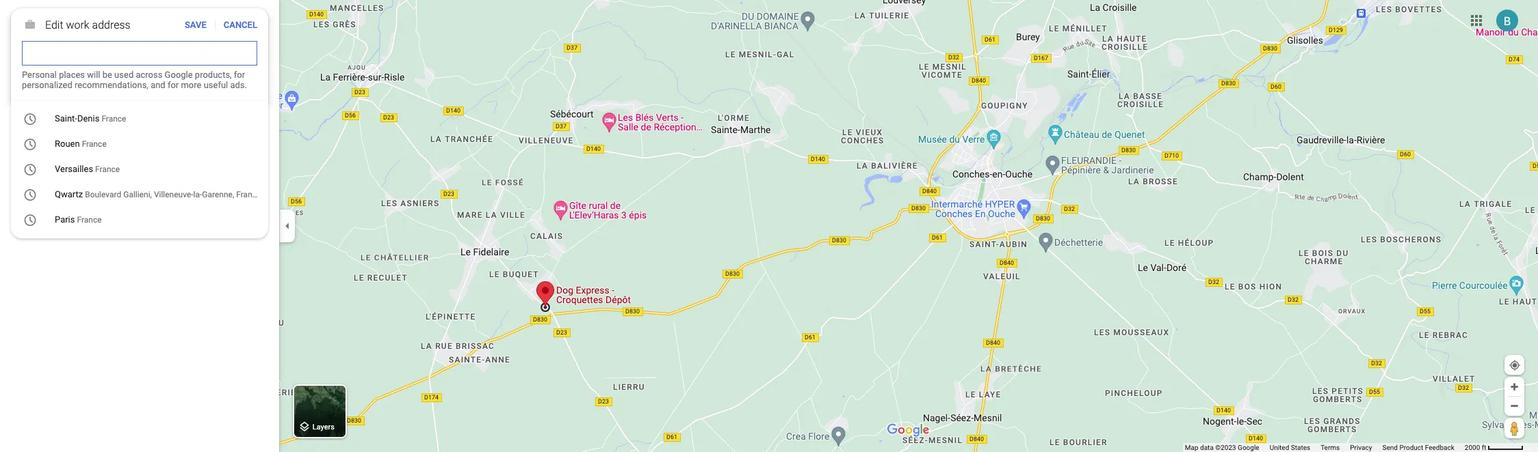 Task type: vqa. For each thing, say whether or not it's contained in the screenshot.
Layers
yes



Task type: locate. For each thing, give the bounding box(es) containing it.
2  from the top
[[23, 136, 37, 153]]

for
[[234, 70, 245, 80], [168, 80, 179, 90]]

save
[[185, 20, 206, 30]]

google account: brad klo  
(klobrad84@gmail.com) image
[[1497, 9, 1518, 31]]

address
[[92, 18, 130, 31]]

recommendations,
[[75, 80, 148, 90]]

zoom in image
[[1510, 383, 1520, 393]]

and
[[151, 80, 165, 90]]

zoom out image
[[1510, 402, 1520, 412]]

0 vertical spatial google
[[165, 70, 193, 80]]

1 horizontal spatial google
[[1238, 445, 1260, 452]]

data
[[1200, 445, 1214, 452]]

1  cell from the top
[[11, 111, 259, 128]]

gallieni,
[[123, 190, 152, 200]]

boulevard
[[85, 190, 121, 200]]

4  from the top
[[23, 186, 37, 204]]

3  cell from the top
[[11, 161, 259, 178]]

france for rouen
[[82, 140, 107, 149]]

footer
[[1185, 444, 1465, 453]]

4  cell from the top
[[11, 186, 261, 204]]

versailles france
[[55, 164, 120, 174]]

places
[[59, 70, 85, 80]]

5  from the top
[[23, 212, 37, 229]]

1 vertical spatial google
[[1238, 445, 1260, 452]]

saint-
[[55, 114, 77, 124]]

united states
[[1270, 445, 1310, 452]]

send product feedback button
[[1383, 444, 1455, 453]]

personal
[[22, 70, 57, 80]]

france inside rouen france
[[82, 140, 107, 149]]

france for paris
[[77, 216, 102, 225]]

across
[[136, 70, 162, 80]]

france inside qwartz boulevard gallieni, villeneuve-la-garenne, france
[[236, 190, 261, 200]]

france inside paris france
[[77, 216, 102, 225]]

be
[[102, 70, 112, 80]]

send product feedback
[[1383, 445, 1455, 452]]

3  from the top
[[23, 161, 37, 178]]

ads.
[[230, 80, 247, 90]]

2000 ft
[[1465, 445, 1487, 452]]

 for qwartz
[[23, 186, 37, 204]]


[[23, 111, 37, 128], [23, 136, 37, 153], [23, 161, 37, 178], [23, 186, 37, 204], [23, 212, 37, 229]]

footer containing map data ©2023 google
[[1185, 444, 1465, 453]]

grid
[[11, 107, 268, 233]]

france up boulevard at the top left of the page
[[95, 165, 120, 174]]

qwartz boulevard gallieni, villeneuve-la-garenne, france
[[55, 190, 261, 200]]

france inside 'versailles france'
[[95, 165, 120, 174]]

france right garenne,
[[236, 190, 261, 200]]

garenne,
[[202, 190, 234, 200]]

 left saint-
[[23, 111, 37, 128]]

united
[[1270, 445, 1289, 452]]

 left qwartz
[[23, 186, 37, 204]]

villeneuve-
[[154, 190, 193, 200]]

will
[[87, 70, 100, 80]]

 for rouen
[[23, 136, 37, 153]]

 left paris
[[23, 212, 37, 229]]

1  from the top
[[23, 111, 37, 128]]

google right ©2023
[[1238, 445, 1260, 452]]

google maps element
[[0, 0, 1538, 453]]

saint-denis france
[[55, 114, 126, 124]]

0 horizontal spatial for
[[168, 80, 179, 90]]

work
[[66, 18, 89, 31]]

 cell
[[11, 111, 259, 128], [11, 136, 259, 153], [11, 161, 259, 178], [11, 186, 261, 204], [11, 212, 259, 229]]

personalized
[[22, 80, 72, 90]]

feedback
[[1425, 445, 1455, 452]]

grid containing 
[[11, 107, 268, 233]]

france
[[102, 114, 126, 124], [82, 140, 107, 149], [95, 165, 120, 174], [236, 190, 261, 200], [77, 216, 102, 225]]

 for saint-denis
[[23, 111, 37, 128]]

france up 'versailles france'
[[82, 140, 107, 149]]

5  cell from the top
[[11, 212, 259, 229]]

 left rouen
[[23, 136, 37, 153]]

france right the denis
[[102, 114, 126, 124]]

france right paris
[[77, 216, 102, 225]]

denis
[[77, 114, 99, 124]]

for right the useful
[[234, 70, 245, 80]]

google inside personal places will be used across google products, for personalized recommendations, and for more useful ads.
[[165, 70, 193, 80]]

versailles
[[55, 164, 93, 174]]

google right across at left
[[165, 70, 193, 80]]

0 horizontal spatial google
[[165, 70, 193, 80]]

for right and
[[168, 80, 179, 90]]

more
[[181, 80, 201, 90]]

 left versailles
[[23, 161, 37, 178]]

useful
[[204, 80, 228, 90]]

personal places will be used across google products, for personalized recommendations, and for more useful ads.
[[22, 70, 247, 90]]

google
[[165, 70, 193, 80], [1238, 445, 1260, 452]]



Task type: describe. For each thing, give the bounding box(es) containing it.
terms button
[[1321, 444, 1340, 453]]

paris france
[[55, 215, 102, 225]]

cancel button
[[224, 20, 257, 30]]

rouen
[[55, 139, 80, 149]]

edit work address
[[45, 18, 130, 31]]

Edit work address field
[[29, 45, 250, 62]]

cancel
[[224, 20, 257, 30]]

show your location image
[[1509, 360, 1521, 372]]

layers
[[313, 424, 335, 433]]

la-
[[193, 190, 202, 200]]

states
[[1291, 445, 1310, 452]]

grid inside google maps element
[[11, 107, 268, 233]]

qwartz
[[55, 190, 83, 200]]

terms
[[1321, 445, 1340, 452]]

2000 ft button
[[1465, 445, 1524, 452]]

©2023
[[1215, 445, 1236, 452]]

save button
[[185, 20, 206, 30]]

2000
[[1465, 445, 1480, 452]]

edit
[[45, 18, 63, 31]]

privacy
[[1350, 445, 1372, 452]]

 for versailles
[[23, 161, 37, 178]]

france for versailles
[[95, 165, 120, 174]]

product
[[1400, 445, 1424, 452]]

send
[[1383, 445, 1398, 452]]

footer inside google maps element
[[1185, 444, 1465, 453]]

1 horizontal spatial for
[[234, 70, 245, 80]]

rouen france
[[55, 139, 107, 149]]

paris
[[55, 215, 75, 225]]

show street view coverage image
[[1505, 419, 1525, 439]]

collapse side panel image
[[280, 219, 295, 234]]

used
[[114, 70, 134, 80]]

map
[[1185, 445, 1199, 452]]

united states button
[[1270, 444, 1310, 453]]

france inside saint-denis france
[[102, 114, 126, 124]]

map data ©2023 google
[[1185, 445, 1260, 452]]

2  cell from the top
[[11, 136, 259, 153]]

privacy button
[[1350, 444, 1372, 453]]

ft
[[1482, 445, 1487, 452]]

 for paris
[[23, 212, 37, 229]]

products,
[[195, 70, 232, 80]]



